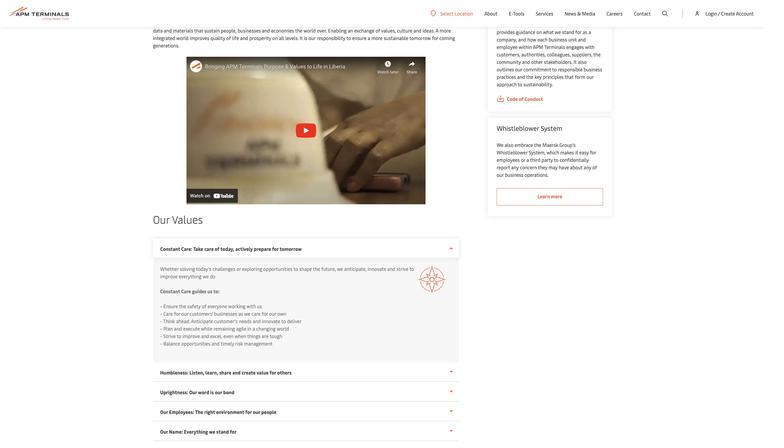 Task type: locate. For each thing, give the bounding box(es) containing it.
business up terminals
[[549, 36, 567, 43]]

0 horizontal spatial care
[[204, 246, 214, 252]]

0 horizontal spatial us
[[208, 288, 213, 295]]

2 vertical spatial business
[[505, 172, 524, 178]]

0 horizontal spatial or
[[237, 266, 241, 272]]

us left to:
[[208, 288, 213, 295]]

to up the may
[[554, 157, 559, 163]]

for up unit
[[576, 29, 582, 35]]

a
[[589, 29, 591, 35], [368, 35, 370, 41], [527, 157, 529, 163], [253, 326, 255, 332]]

name:
[[169, 429, 183, 435]]

care inside - ensure the safety of everyone working with us - care for our customers' businesses as we care for our own - think ahead. anticipate customer's needs and innovate to deliver - plan and execute while remaining agile in a changing world - strive to improve and excel, even when things are tough - balance opportunities and timely risk management
[[163, 311, 173, 317]]

ahead.
[[176, 318, 190, 325]]

the inside - ensure the safety of everyone working with us - care for our customers' businesses as we care for our own - think ahead. anticipate customer's needs and innovate to deliver - plan and execute while remaining agile in a changing world - strive to improve and excel, even when things are tough - balance opportunities and timely risk management
[[179, 303, 186, 310]]

0 horizontal spatial on
[[272, 35, 278, 41]]

whistleblower up employees
[[497, 149, 528, 156]]

0 vertical spatial it
[[300, 35, 303, 41]]

integrated up the generations. at the top of page
[[153, 35, 175, 41]]

businesses inside - ensure the safety of everyone working with us - care for our customers' businesses as we care for our own - think ahead. anticipate customer's needs and innovate to deliver - plan and execute while remaining agile in a changing world - strive to improve and excel, even when things are tough - balance opportunities and timely risk management
[[214, 311, 237, 317]]

news & media
[[565, 10, 596, 17]]

0 horizontal spatial an
[[182, 20, 188, 26]]

our left 'name:'
[[160, 429, 168, 435]]

1 horizontal spatial in
[[248, 326, 252, 332]]

0 horizontal spatial business
[[505, 172, 524, 178]]

1 constant from the top
[[160, 246, 180, 252]]

on down "economies"
[[272, 35, 278, 41]]

1 horizontal spatial as
[[583, 29, 588, 35]]

care right take
[[204, 246, 214, 252]]

what
[[543, 29, 554, 35]]

tomorrow down ideas.
[[410, 35, 431, 41]]

1 horizontal spatial any
[[584, 164, 592, 171]]

businesses
[[238, 27, 261, 34], [214, 311, 237, 317]]

improves
[[190, 35, 209, 41]]

0 vertical spatial that
[[194, 27, 203, 34]]

guides
[[192, 288, 206, 295]]

improve inside we believe in an integrated world. one planet. connected all the way. by integrating global logistics, we improve the flow of the foods, goods, data and materials that sustain people, businesses and economies the world over. enabling an exchange of values, culture and ideas. a more integrated world improves quality of life and prosperity on all levels. it is our responsibility to ensure a more sustainable tomorrow for coming generations.
[[373, 20, 391, 26]]

innovate right anticipate,
[[368, 266, 386, 272]]

we up employees
[[497, 142, 504, 148]]

0 horizontal spatial is
[[210, 389, 214, 396]]

0 horizontal spatial improve
[[160, 273, 178, 280]]

0 horizontal spatial tomorrow
[[280, 246, 302, 252]]

improve inside - ensure the safety of everyone working with us - care for our customers' businesses as we care for our own - think ahead. anticipate customer's needs and innovate to deliver - plan and execute while remaining agile in a changing world - strive to improve and excel, even when things are tough - balance opportunities and timely risk management
[[183, 333, 200, 340]]

that inside we believe in an integrated world. one planet. connected all the way. by integrating global logistics, we improve the flow of the foods, goods, data and materials that sustain people, businesses and economies the world over. enabling an exchange of values, culture and ideas. a more integrated world improves quality of life and prosperity on all levels. it is our responsibility to ensure a more sustainable tomorrow for coming generations.
[[194, 27, 203, 34]]

a up things
[[253, 326, 255, 332]]

1 vertical spatial constant
[[160, 288, 180, 295]]

to:
[[213, 288, 220, 295]]

1 vertical spatial more
[[372, 35, 383, 41]]

for
[[576, 29, 582, 35], [432, 35, 438, 41], [590, 149, 597, 156], [272, 246, 279, 252], [174, 311, 180, 317], [262, 311, 268, 317], [270, 370, 276, 376], [245, 409, 252, 416], [230, 429, 237, 435]]

and inside whether solving today's challenges or exploring opportunities to shape the future, we anticipate, innovate and strive to improve everything we do
[[388, 266, 396, 272]]

0 horizontal spatial with
[[247, 303, 256, 310]]

0 vertical spatial or
[[521, 157, 526, 163]]

all up "economies"
[[276, 20, 281, 26]]

care inside dropdown button
[[204, 246, 214, 252]]

with
[[585, 44, 595, 50], [247, 303, 256, 310]]

business inside we also embrace the maersk group's whistleblower system, which makes it easy for employees or a third party to confidentially report any concern they may have about any of our business operations.
[[505, 172, 524, 178]]

we up this
[[590, 14, 596, 20]]

0 vertical spatial us
[[208, 288, 213, 295]]

of inside we also embrace the maersk group's whistleblower system, which makes it easy for employees or a third party to confidentially report any concern they may have about any of our business operations.
[[593, 164, 597, 171]]

1 horizontal spatial tomorrow
[[410, 35, 431, 41]]

0 vertical spatial in
[[177, 20, 181, 26]]

the inside whether solving today's challenges or exploring opportunities to shape the future, we anticipate, innovate and strive to improve everything we do
[[313, 266, 320, 272]]

1 vertical spatial business
[[584, 66, 603, 73]]

improve down "execute"
[[183, 333, 200, 340]]

opportunities down "execute"
[[181, 341, 211, 347]]

0 horizontal spatial also
[[505, 142, 514, 148]]

value
[[257, 370, 269, 376]]

care up 'needs'
[[252, 311, 261, 317]]

5 - from the top
[[160, 333, 162, 340]]

e-tools
[[509, 10, 525, 17]]

as down the working
[[239, 311, 243, 317]]

2 vertical spatial improve
[[183, 333, 200, 340]]

1 horizontal spatial also
[[578, 59, 587, 65]]

maersk up guidance
[[527, 21, 543, 28]]

more down values,
[[372, 35, 383, 41]]

innovate up changing
[[262, 318, 280, 325]]

2 whistleblower from the top
[[497, 149, 528, 156]]

believe
[[161, 20, 176, 26]]

improve
[[373, 20, 391, 26], [160, 273, 178, 280], [183, 333, 200, 340]]

future,
[[321, 266, 336, 272]]

with right the working
[[247, 303, 256, 310]]

1 vertical spatial with
[[247, 303, 256, 310]]

of down group at the top of page
[[556, 21, 560, 28]]

and right share on the bottom
[[233, 370, 241, 376]]

also inside the as part of the maersk group of companies, we adhere to the maersk code of conduct. this code provides guidance on what we stand for as a company, and how each business unit and employee within apm terminals engages with customers, authorities, colleagues, suppliers, the community and other stakeholders.  it also outlines our commitment to responsible business practices and the key principles that form our approach to sustainability.
[[578, 59, 587, 65]]

login / create account
[[706, 10, 754, 17]]

way.
[[290, 20, 300, 26]]

as down this
[[583, 29, 588, 35]]

1 vertical spatial whistleblower
[[497, 149, 528, 156]]

and down while
[[201, 333, 209, 340]]

1 horizontal spatial we
[[497, 142, 504, 148]]

for right value
[[270, 370, 276, 376]]

1 vertical spatial care
[[163, 311, 173, 317]]

&
[[578, 10, 581, 17]]

6 - from the top
[[160, 341, 162, 347]]

with inside the as part of the maersk group of companies, we adhere to the maersk code of conduct. this code provides guidance on what we stand for as a company, and how each business unit and employee within apm terminals engages with customers, authorities, colleagues, suppliers, the community and other stakeholders.  it also outlines our commitment to responsible business practices and the key principles that form our approach to sustainability.
[[585, 44, 595, 50]]

us inside - ensure the safety of everyone working with us - care for our customers' businesses as we care for our own - think ahead. anticipate customer's needs and innovate to deliver - plan and execute while remaining agile in a changing world - strive to improve and excel, even when things are tough - balance opportunities and timely risk management
[[257, 303, 262, 310]]

0 vertical spatial is
[[304, 35, 307, 41]]

0 vertical spatial also
[[578, 59, 587, 65]]

opportunities inside - ensure the safety of everyone working with us - care for our customers' businesses as we care for our own - think ahead. anticipate customer's needs and innovate to deliver - plan and execute while remaining agile in a changing world - strive to improve and excel, even when things are tough - balance opportunities and timely risk management
[[181, 341, 211, 347]]

one
[[226, 20, 235, 26]]

0 vertical spatial opportunities
[[263, 266, 293, 272]]

about
[[570, 164, 583, 171]]

plan
[[163, 326, 173, 332]]

to right approach
[[518, 81, 523, 88]]

community
[[497, 59, 521, 65]]

within
[[519, 44, 532, 50]]

humbleness: listen, learn, share and create value for others
[[160, 370, 292, 376]]

code up what
[[544, 21, 554, 28]]

us
[[208, 288, 213, 295], [257, 303, 262, 310]]

business up form
[[584, 66, 603, 73]]

colleagues,
[[547, 51, 571, 58]]

working
[[228, 303, 246, 310]]

0 vertical spatial an
[[182, 20, 188, 26]]

integrated
[[189, 20, 211, 26], [153, 35, 175, 41]]

the left flow in the top of the page
[[392, 20, 399, 26]]

1 horizontal spatial world
[[277, 326, 289, 332]]

tomorrow up whether solving today's challenges or exploring opportunities to shape the future, we anticipate, innovate and strive to improve everything we do
[[280, 246, 302, 252]]

code of conduct link
[[497, 95, 603, 103]]

constant inside dropdown button
[[160, 246, 180, 252]]

and
[[164, 27, 172, 34], [262, 27, 270, 34], [414, 27, 422, 34], [240, 35, 248, 41], [518, 36, 526, 43], [578, 36, 586, 43], [522, 59, 530, 65], [517, 74, 525, 80], [388, 266, 396, 272], [253, 318, 261, 325], [174, 326, 182, 332], [201, 333, 209, 340], [212, 341, 220, 347], [233, 370, 241, 376]]

ensure
[[163, 303, 178, 310]]

/
[[718, 10, 720, 17]]

also
[[578, 59, 587, 65], [505, 142, 514, 148]]

1 any from the left
[[512, 164, 519, 171]]

1 horizontal spatial it
[[574, 59, 577, 65]]

or inside whether solving today's challenges or exploring opportunities to shape the future, we anticipate, innovate and strive to improve everything we do
[[237, 266, 241, 272]]

life
[[232, 35, 239, 41]]

code of conduct
[[507, 96, 543, 102]]

2 constant from the top
[[160, 288, 180, 295]]

solving
[[180, 266, 195, 272]]

stand down conduct.
[[562, 29, 574, 35]]

conduct
[[525, 96, 543, 102]]

maersk for embrace
[[543, 142, 559, 148]]

1 vertical spatial we
[[497, 142, 504, 148]]

or
[[521, 157, 526, 163], [237, 266, 241, 272]]

contant care image
[[418, 266, 447, 295]]

business down 'report'
[[505, 172, 524, 178]]

engages
[[567, 44, 584, 50]]

group's
[[560, 142, 576, 148]]

1 vertical spatial stand
[[216, 429, 229, 435]]

constant up ensure
[[160, 288, 180, 295]]

the right shape
[[313, 266, 320, 272]]

create
[[722, 10, 735, 17]]

and down connected
[[262, 27, 270, 34]]

we left the do
[[203, 273, 209, 280]]

0 vertical spatial care
[[204, 246, 214, 252]]

we inside we believe in an integrated world. one planet. connected all the way. by integrating global logistics, we improve the flow of the foods, goods, data and materials that sustain people, businesses and economies the world over. enabling an exchange of values, culture and ideas. a more integrated world improves quality of life and prosperity on all levels. it is our responsibility to ensure a more sustainable tomorrow for coming generations.
[[153, 20, 160, 26]]

0 horizontal spatial as
[[239, 311, 243, 317]]

to right strive
[[410, 266, 414, 272]]

to left shape
[[294, 266, 298, 272]]

0 horizontal spatial opportunities
[[181, 341, 211, 347]]

our down 'report'
[[497, 172, 504, 178]]

1 horizontal spatial improve
[[183, 333, 200, 340]]

world down the by
[[304, 27, 316, 34]]

improve for everything
[[160, 273, 178, 280]]

login / create account link
[[695, 0, 754, 27]]

0 vertical spatial improve
[[373, 20, 391, 26]]

we up 'needs'
[[244, 311, 250, 317]]

for right easy
[[590, 149, 597, 156]]

any
[[512, 164, 519, 171], [584, 164, 592, 171]]

a left third
[[527, 157, 529, 163]]

our for employees:
[[160, 409, 168, 416]]

exploring
[[242, 266, 262, 272]]

2 horizontal spatial improve
[[373, 20, 391, 26]]

1 vertical spatial businesses
[[214, 311, 237, 317]]

generations.
[[153, 42, 179, 49]]

our for values
[[153, 212, 170, 227]]

learn more
[[538, 193, 563, 200]]

0 vertical spatial tomorrow
[[410, 35, 431, 41]]

in inside we believe in an integrated world. one planet. connected all the way. by integrating global logistics, we improve the flow of the foods, goods, data and materials that sustain people, businesses and economies the world over. enabling an exchange of values, culture and ideas. a more integrated world improves quality of life and prosperity on all levels. it is our responsibility to ensure a more sustainable tomorrow for coming generations.
[[177, 20, 181, 26]]

1 vertical spatial also
[[505, 142, 514, 148]]

the up system,
[[534, 142, 542, 148]]

1 vertical spatial as
[[239, 311, 243, 317]]

to
[[513, 21, 517, 28], [347, 35, 351, 41], [552, 66, 557, 73], [518, 81, 523, 88], [554, 157, 559, 163], [294, 266, 298, 272], [410, 266, 414, 272], [282, 318, 286, 325], [177, 333, 181, 340]]

also left embrace
[[505, 142, 514, 148]]

0 horizontal spatial more
[[372, 35, 383, 41]]

0 horizontal spatial it
[[300, 35, 303, 41]]

as part of the maersk group of companies, we adhere to the maersk code of conduct. this code provides guidance on what we stand for as a company, and how each business unit and employee within apm terminals engages with customers, authorities, colleagues, suppliers, the community and other stakeholders.  it also outlines our commitment to responsible business practices and the key principles that form our approach to sustainability.
[[497, 14, 603, 88]]

they
[[538, 164, 548, 171]]

businesses up the customer's
[[214, 311, 237, 317]]

with up "suppliers,"
[[585, 44, 595, 50]]

1 vertical spatial all
[[279, 35, 284, 41]]

have
[[559, 164, 569, 171]]

and down excel,
[[212, 341, 220, 347]]

balance
[[163, 341, 180, 347]]

on up each
[[537, 29, 542, 35]]

maersk up the which
[[543, 142, 559, 148]]

1 horizontal spatial more
[[440, 27, 451, 34]]

it inside we believe in an integrated world. one planet. connected all the way. by integrating global logistics, we improve the flow of the foods, goods, data and materials that sustain people, businesses and economies the world over. enabling an exchange of values, culture and ideas. a more integrated world improves quality of life and prosperity on all levels. it is our responsibility to ensure a more sustainable tomorrow for coming generations.
[[300, 35, 303, 41]]

0 vertical spatial as
[[583, 29, 588, 35]]

concern
[[520, 164, 537, 171]]

unit
[[569, 36, 577, 43]]

coming
[[440, 35, 455, 41]]

0 vertical spatial businesses
[[238, 27, 261, 34]]

global
[[332, 20, 345, 26]]

1 vertical spatial is
[[210, 389, 214, 396]]

0 vertical spatial we
[[153, 20, 160, 26]]

exchange
[[354, 27, 375, 34]]

0 horizontal spatial care
[[163, 311, 173, 317]]

1 horizontal spatial innovate
[[368, 266, 386, 272]]

we inside we believe in an integrated world. one planet. connected all the way. by integrating global logistics, we improve the flow of the foods, goods, data and materials that sustain people, businesses and economies the world over. enabling an exchange of values, culture and ideas. a more integrated world improves quality of life and prosperity on all levels. it is our responsibility to ensure a more sustainable tomorrow for coming generations.
[[366, 20, 372, 26]]

it up responsible
[[574, 59, 577, 65]]

a inside we also embrace the maersk group's whistleblower system, which makes it easy for employees or a third party to confidentially report any concern they may have about any of our business operations.
[[527, 157, 529, 163]]

0 vertical spatial maersk
[[527, 14, 543, 20]]

and left strive
[[388, 266, 396, 272]]

for down 'a'
[[432, 35, 438, 41]]

0 vertical spatial business
[[549, 36, 567, 43]]

tough
[[270, 333, 282, 340]]

1 vertical spatial that
[[565, 74, 574, 80]]

care inside - ensure the safety of everyone working with us - care for our customers' businesses as we care for our own - think ahead. anticipate customer's needs and innovate to deliver - plan and execute while remaining agile in a changing world - strive to improve and excel, even when things are tough - balance opportunities and timely risk management
[[252, 311, 261, 317]]

we up exchange
[[366, 20, 372, 26]]

1 vertical spatial integrated
[[153, 35, 175, 41]]

also down "suppliers,"
[[578, 59, 587, 65]]

changing
[[256, 326, 276, 332]]

1 horizontal spatial with
[[585, 44, 595, 50]]

2 vertical spatial maersk
[[543, 142, 559, 148]]

is
[[304, 35, 307, 41], [210, 389, 214, 396]]

our left the 'bond'
[[215, 389, 222, 396]]

world inside - ensure the safety of everyone working with us - care for our customers' businesses as we care for our own - think ahead. anticipate customer's needs and innovate to deliver - plan and execute while remaining agile in a changing world - strive to improve and excel, even when things are tough - balance opportunities and timely risk management
[[277, 326, 289, 332]]

our left word
[[189, 389, 197, 396]]

1 vertical spatial in
[[248, 326, 252, 332]]

the left safety
[[179, 303, 186, 310]]

provides
[[497, 29, 515, 35]]

1 vertical spatial innovate
[[262, 318, 280, 325]]

1 vertical spatial tomorrow
[[280, 246, 302, 252]]

1 vertical spatial care
[[252, 311, 261, 317]]

maersk
[[527, 14, 543, 20], [527, 21, 543, 28], [543, 142, 559, 148]]

and inside dropdown button
[[233, 370, 241, 376]]

innovate inside - ensure the safety of everyone working with us - care for our customers' businesses as we care for our own - think ahead. anticipate customer's needs and innovate to deliver - plan and execute while remaining agile in a changing world - strive to improve and excel, even when things are tough - balance opportunities and timely risk management
[[262, 318, 280, 325]]

stand down the our employees: the right environment for our people
[[216, 429, 229, 435]]

1 vertical spatial opportunities
[[181, 341, 211, 347]]

1 vertical spatial an
[[348, 27, 353, 34]]

employee
[[497, 44, 518, 50]]

2 horizontal spatial world
[[304, 27, 316, 34]]

we up data
[[153, 20, 160, 26]]

0 horizontal spatial in
[[177, 20, 181, 26]]

0 vertical spatial integrated
[[189, 20, 211, 26]]

world
[[304, 27, 316, 34], [176, 35, 189, 41], [277, 326, 289, 332]]

1 horizontal spatial code
[[544, 21, 554, 28]]

everything
[[179, 273, 202, 280]]

our inside we believe in an integrated world. one planet. connected all the way. by integrating global logistics, we improve the flow of the foods, goods, data and materials that sustain people, businesses and economies the world over. enabling an exchange of values, culture and ideas. a more integrated world improves quality of life and prosperity on all levels. it is our responsibility to ensure a more sustainable tomorrow for coming generations.
[[309, 35, 316, 41]]

0 horizontal spatial innovate
[[262, 318, 280, 325]]

1 vertical spatial us
[[257, 303, 262, 310]]

our values
[[153, 212, 203, 227]]

constant left care:
[[160, 246, 180, 252]]

1 vertical spatial it
[[574, 59, 577, 65]]

on
[[537, 29, 542, 35], [272, 35, 278, 41]]

to inside we also embrace the maersk group's whistleblower system, which makes it easy for employees or a third party to confidentially report any concern they may have about any of our business operations.
[[554, 157, 559, 163]]

services button
[[536, 0, 554, 27]]

to left ensure
[[347, 35, 351, 41]]

world down "materials"
[[176, 35, 189, 41]]

confidentially
[[560, 157, 589, 163]]

2 vertical spatial world
[[277, 326, 289, 332]]

people
[[261, 409, 277, 416]]

improve up values,
[[373, 20, 391, 26]]

1 vertical spatial or
[[237, 266, 241, 272]]

materials
[[173, 27, 193, 34]]

world up tough
[[277, 326, 289, 332]]

and down ahead.
[[174, 326, 182, 332]]

the left foods,
[[417, 20, 424, 26]]

as inside the as part of the maersk group of companies, we adhere to the maersk code of conduct. this code provides guidance on what we stand for as a company, and how each business unit and employee within apm terminals engages with customers, authorities, colleagues, suppliers, the community and other stakeholders.  it also outlines our commitment to responsible business practices and the key principles that form our approach to sustainability.
[[583, 29, 588, 35]]

0 horizontal spatial stand
[[216, 429, 229, 435]]

0 vertical spatial all
[[276, 20, 281, 26]]

a down exchange
[[368, 35, 370, 41]]

an
[[182, 20, 188, 26], [348, 27, 353, 34]]

a down this
[[589, 29, 591, 35]]

careers
[[607, 10, 623, 17]]

it inside the as part of the maersk group of companies, we adhere to the maersk code of conduct. this code provides guidance on what we stand for as a company, and how each business unit and employee within apm terminals engages with customers, authorities, colleagues, suppliers, the community and other stakeholders.  it also outlines our commitment to responsible business practices and the key principles that form our approach to sustainability.
[[574, 59, 577, 65]]

deliver
[[287, 318, 302, 325]]

1 horizontal spatial or
[[521, 157, 526, 163]]

opportunities
[[263, 266, 293, 272], [181, 341, 211, 347]]

1 horizontal spatial us
[[257, 303, 262, 310]]

is right word
[[210, 389, 214, 396]]

timely
[[221, 341, 234, 347]]

4 - from the top
[[160, 326, 162, 332]]

in right "agile"
[[248, 326, 252, 332]]

care up "think"
[[163, 311, 173, 317]]

1 horizontal spatial care
[[181, 288, 191, 295]]

whistleblower inside we also embrace the maersk group's whistleblower system, which makes it easy for employees or a third party to confidentially report any concern they may have about any of our business operations.
[[497, 149, 528, 156]]

it right levels.
[[300, 35, 303, 41]]

2 - from the top
[[160, 311, 162, 317]]

for up changing
[[262, 311, 268, 317]]

us right the working
[[257, 303, 262, 310]]

connected
[[252, 20, 275, 26]]

1 horizontal spatial stand
[[562, 29, 574, 35]]

1 horizontal spatial is
[[304, 35, 307, 41]]

of right e-
[[513, 14, 518, 20]]

all down "economies"
[[279, 35, 284, 41]]

we inside we also embrace the maersk group's whistleblower system, which makes it easy for employees or a third party to confidentially report any concern they may have about any of our business operations.
[[497, 142, 504, 148]]

0 horizontal spatial that
[[194, 27, 203, 34]]

we
[[590, 14, 596, 20], [366, 20, 372, 26], [555, 29, 561, 35], [337, 266, 343, 272], [203, 273, 209, 280], [244, 311, 250, 317], [209, 429, 215, 435]]

by
[[301, 20, 306, 26]]

0 vertical spatial with
[[585, 44, 595, 50]]

2 horizontal spatial more
[[551, 193, 563, 200]]

opportunities inside whether solving today's challenges or exploring opportunities to shape the future, we anticipate, innovate and strive to improve everything we do
[[263, 266, 293, 272]]

any right the about
[[584, 164, 592, 171]]

constant care: take care of today, actively prepare for tomorrow element
[[153, 258, 459, 363]]

tools
[[513, 10, 525, 17]]

share
[[219, 370, 231, 376]]

it
[[300, 35, 303, 41], [574, 59, 577, 65]]

levels.
[[285, 35, 299, 41]]

integrated up sustain
[[189, 20, 211, 26]]

maersk left group at the top of page
[[527, 14, 543, 20]]

our inside "uprightness: our word is our bond" dropdown button
[[215, 389, 222, 396]]

more
[[440, 27, 451, 34], [372, 35, 383, 41], [551, 193, 563, 200]]

a inside the as part of the maersk group of companies, we adhere to the maersk code of conduct. this code provides guidance on what we stand for as a company, and how each business unit and employee within apm terminals engages with customers, authorities, colleagues, suppliers, the community and other stakeholders.  it also outlines our commitment to responsible business practices and the key principles that form our approach to sustainability.
[[589, 29, 591, 35]]

whistleblower up embrace
[[497, 124, 539, 133]]

a inside we believe in an integrated world. one planet. connected all the way. by integrating global logistics, we improve the flow of the foods, goods, data and materials that sustain people, businesses and economies the world over. enabling an exchange of values, culture and ideas. a more integrated world improves quality of life and prosperity on all levels. it is our responsibility to ensure a more sustainable tomorrow for coming generations.
[[368, 35, 370, 41]]

more down goods,
[[440, 27, 451, 34]]

maersk inside we also embrace the maersk group's whistleblower system, which makes it easy for employees or a third party to confidentially report any concern they may have about any of our business operations.
[[543, 142, 559, 148]]

we also embrace the maersk group's whistleblower system, which makes it easy for employees or a third party to confidentially report any concern they may have about any of our business operations.
[[497, 142, 597, 178]]

improve inside whether solving today's challenges or exploring opportunities to shape the future, we anticipate, innovate and strive to improve everything we do
[[160, 273, 178, 280]]

0 horizontal spatial we
[[153, 20, 160, 26]]

of left today,
[[215, 246, 220, 252]]

select location
[[441, 10, 473, 17]]



Task type: vqa. For each thing, say whether or not it's contained in the screenshot.
10/08/23 08:00
no



Task type: describe. For each thing, give the bounding box(es) containing it.
others
[[277, 370, 292, 376]]

and right unit
[[578, 36, 586, 43]]

of inside dropdown button
[[215, 246, 220, 252]]

2 any from the left
[[584, 164, 592, 171]]

foods,
[[425, 20, 438, 26]]

is inside dropdown button
[[210, 389, 214, 396]]

anticipate
[[191, 318, 213, 325]]

care:
[[181, 246, 192, 252]]

responsible
[[558, 66, 583, 73]]

responsibility
[[317, 35, 346, 41]]

innovate inside whether solving today's challenges or exploring opportunities to shape the future, we anticipate, innovate and strive to improve everything we do
[[368, 266, 386, 272]]

0 vertical spatial care
[[181, 288, 191, 295]]

with inside - ensure the safety of everyone working with us - care for our customers' businesses as we care for our own - think ahead. anticipate customer's needs and innovate to deliver - plan and execute while remaining agile in a changing world - strive to improve and excel, even when things are tough - balance opportunities and timely risk management
[[247, 303, 256, 310]]

stand inside dropdown button
[[216, 429, 229, 435]]

the left key
[[526, 74, 534, 80]]

we for we believe in an integrated world. one planet. connected all the way. by integrating global logistics, we improve the flow of the foods, goods, data and materials that sustain people, businesses and economies the world over. enabling an exchange of values, culture and ideas. a more integrated world improves quality of life and prosperity on all levels. it is our responsibility to ensure a more sustainable tomorrow for coming generations.
[[153, 20, 160, 26]]

we inside dropdown button
[[209, 429, 215, 435]]

culture
[[397, 27, 413, 34]]

sustainability.
[[524, 81, 553, 88]]

learn,
[[205, 370, 218, 376]]

for inside the as part of the maersk group of companies, we adhere to the maersk code of conduct. this code provides guidance on what we stand for as a company, and how each business unit and employee within apm terminals engages with customers, authorities, colleagues, suppliers, the community and other stakeholders.  it also outlines our commitment to responsible business practices and the key principles that form our approach to sustainability.
[[576, 29, 582, 35]]

constant care: take care of today, actively prepare for tomorrow button
[[153, 239, 459, 258]]

practices
[[497, 74, 516, 80]]

e-
[[509, 10, 513, 17]]

for up ahead.
[[174, 311, 180, 317]]

contact
[[634, 10, 651, 17]]

the down way.
[[295, 27, 303, 34]]

goods,
[[439, 20, 453, 26]]

and up within
[[518, 36, 526, 43]]

1 vertical spatial world
[[176, 35, 189, 41]]

when
[[235, 333, 246, 340]]

1 whistleblower from the top
[[497, 124, 539, 133]]

2 vertical spatial more
[[551, 193, 563, 200]]

to down own
[[282, 318, 286, 325]]

values,
[[381, 27, 396, 34]]

2 horizontal spatial business
[[584, 66, 603, 73]]

on inside we believe in an integrated world. one planet. connected all the way. by integrating global logistics, we improve the flow of the foods, goods, data and materials that sustain people, businesses and economies the world over. enabling an exchange of values, culture and ideas. a more integrated world improves quality of life and prosperity on all levels. it is our responsibility to ensure a more sustainable tomorrow for coming generations.
[[272, 35, 278, 41]]

needs
[[239, 318, 252, 325]]

today,
[[221, 246, 234, 252]]

third
[[530, 157, 541, 163]]

environment
[[216, 409, 244, 416]]

of right flow in the top of the page
[[411, 20, 416, 26]]

and left ideas.
[[414, 27, 422, 34]]

report
[[497, 164, 510, 171]]

a inside - ensure the safety of everyone working with us - care for our customers' businesses as we care for our own - think ahead. anticipate customer's needs and innovate to deliver - plan and execute while remaining agile in a changing world - strive to improve and excel, even when things are tough - balance opportunities and timely risk management
[[253, 326, 255, 332]]

1 vertical spatial maersk
[[527, 21, 543, 28]]

- ensure the safety of everyone working with us - care for our customers' businesses as we care for our own - think ahead. anticipate customer's needs and innovate to deliver - plan and execute while remaining agile in a changing world - strive to improve and excel, even when things are tough - balance opportunities and timely risk management
[[160, 303, 302, 347]]

customer's
[[214, 318, 238, 325]]

our up ahead.
[[181, 311, 188, 317]]

the inside we also embrace the maersk group's whistleblower system, which makes it easy for employees or a third party to confidentially report any concern they may have about any of our business operations.
[[534, 142, 542, 148]]

prosperity
[[249, 35, 271, 41]]

challenges
[[213, 266, 236, 272]]

uprightness:
[[160, 389, 188, 396]]

of left values,
[[376, 27, 380, 34]]

apm
[[533, 44, 543, 50]]

for right environment
[[245, 409, 252, 416]]

constant for constant care: take care of today, actively prepare for tomorrow
[[160, 246, 180, 252]]

while
[[201, 326, 212, 332]]

to right strive at the left bottom
[[177, 333, 181, 340]]

prepare
[[254, 246, 271, 252]]

for inside we also embrace the maersk group's whistleblower system, which makes it easy for employees or a third party to confidentially report any concern they may have about any of our business operations.
[[590, 149, 597, 156]]

the up guidance
[[518, 21, 526, 28]]

contact button
[[634, 0, 651, 27]]

which
[[547, 149, 559, 156]]

planet.
[[236, 20, 251, 26]]

to inside we believe in an integrated world. one planet. connected all the way. by integrating global logistics, we improve the flow of the foods, goods, data and materials that sustain people, businesses and economies the world over. enabling an exchange of values, culture and ideas. a more integrated world improves quality of life and prosperity on all levels. it is our responsibility to ensure a more sustainable tomorrow for coming generations.
[[347, 35, 351, 41]]

of right group at the top of page
[[559, 14, 563, 20]]

the right e-
[[519, 14, 526, 20]]

in inside - ensure the safety of everyone working with us - care for our customers' businesses as we care for our own - think ahead. anticipate customer's needs and innovate to deliver - plan and execute while remaining agile in a changing world - strive to improve and excel, even when things are tough - balance opportunities and timely risk management
[[248, 326, 252, 332]]

humbleness: listen, learn, share and create value for others button
[[153, 363, 459, 382]]

approach
[[497, 81, 517, 88]]

we right what
[[555, 29, 561, 35]]

businesses inside we believe in an integrated world. one planet. connected all the way. by integrating global logistics, we improve the flow of the foods, goods, data and materials that sustain people, businesses and economies the world over. enabling an exchange of values, culture and ideas. a more integrated world improves quality of life and prosperity on all levels. it is our responsibility to ensure a more sustainable tomorrow for coming generations.
[[238, 27, 261, 34]]

tomorrow inside we believe in an integrated world. one planet. connected all the way. by integrating global logistics, we improve the flow of the foods, goods, data and materials that sustain people, businesses and economies the world over. enabling an exchange of values, culture and ideas. a more integrated world improves quality of life and prosperity on all levels. it is our responsibility to ensure a more sustainable tomorrow for coming generations.
[[410, 35, 431, 41]]

conduct.
[[561, 21, 580, 28]]

constant care guides us to:
[[160, 288, 220, 295]]

and right 'needs'
[[253, 318, 261, 325]]

is inside we believe in an integrated world. one planet. connected all the way. by integrating global logistics, we improve the flow of the foods, goods, data and materials that sustain people, businesses and economies the world over. enabling an exchange of values, culture and ideas. a more integrated world improves quality of life and prosperity on all levels. it is our responsibility to ensure a more sustainable tomorrow for coming generations.
[[304, 35, 307, 41]]

this
[[581, 21, 590, 28]]

logistics,
[[346, 20, 365, 26]]

and down authorities,
[[522, 59, 530, 65]]

even
[[224, 333, 234, 340]]

quality
[[211, 35, 225, 41]]

the up "economies"
[[282, 20, 289, 26]]

as
[[497, 14, 502, 20]]

we for we also embrace the maersk group's whistleblower system, which makes it easy for employees or a third party to confidentially report any concern they may have about any of our business operations.
[[497, 142, 504, 148]]

to up 'principles'
[[552, 66, 557, 73]]

stand inside the as part of the maersk group of companies, we adhere to the maersk code of conduct. this code provides guidance on what we stand for as a company, and how each business unit and employee within apm terminals engages with customers, authorities, colleagues, suppliers, the community and other stakeholders.  it also outlines our commitment to responsible business practices and the key principles that form our approach to sustainability.
[[562, 29, 574, 35]]

account
[[736, 10, 754, 17]]

employees
[[497, 157, 520, 163]]

about
[[485, 10, 498, 17]]

customers,
[[497, 51, 521, 58]]

1 horizontal spatial business
[[549, 36, 567, 43]]

of left life
[[226, 35, 231, 41]]

0 horizontal spatial integrated
[[153, 35, 175, 41]]

the right "suppliers,"
[[594, 51, 601, 58]]

we believe in an integrated world. one planet. connected all the way. by integrating global logistics, we improve the flow of the foods, goods, data and materials that sustain people, businesses and economies the world over. enabling an exchange of values, culture and ideas. a more integrated world improves quality of life and prosperity on all levels. it is our responsibility to ensure a more sustainable tomorrow for coming generations.
[[153, 20, 455, 49]]

of left conduct
[[519, 96, 524, 102]]

on inside the as part of the maersk group of companies, we adhere to the maersk code of conduct. this code provides guidance on what we stand for as a company, and how each business unit and employee within apm terminals engages with customers, authorities, colleagues, suppliers, the community and other stakeholders.  it also outlines our commitment to responsible business practices and the key principles that form our approach to sustainability.
[[537, 29, 542, 35]]

location
[[455, 10, 473, 17]]

our right form
[[587, 74, 594, 80]]

the
[[195, 409, 203, 416]]

shape
[[299, 266, 312, 272]]

our employees: the right environment for our people button
[[153, 402, 459, 422]]

employees:
[[169, 409, 194, 416]]

whether
[[160, 266, 179, 272]]

integrating
[[307, 20, 331, 26]]

tomorrow inside dropdown button
[[280, 246, 302, 252]]

other
[[532, 59, 543, 65]]

things
[[247, 333, 261, 340]]

e-tools button
[[509, 0, 525, 27]]

bond
[[223, 389, 235, 396]]

of inside - ensure the safety of everyone working with us - care for our customers' businesses as we care for our own - think ahead. anticipate customer's needs and innovate to deliver - plan and execute while remaining agile in a changing world - strive to improve and excel, even when things are tough - balance opportunities and timely risk management
[[202, 303, 206, 310]]

system
[[541, 124, 563, 133]]

or inside we also embrace the maersk group's whistleblower system, which makes it easy for employees or a third party to confidentially report any concern they may have about any of our business operations.
[[521, 157, 526, 163]]

key
[[535, 74, 542, 80]]

for down environment
[[230, 429, 237, 435]]

our left own
[[269, 311, 276, 317]]

select location button
[[431, 10, 473, 17]]

whistleblower system
[[497, 124, 563, 133]]

part
[[503, 14, 512, 20]]

and right practices
[[517, 74, 525, 80]]

management
[[244, 341, 273, 347]]

enabling
[[328, 27, 347, 34]]

our down community
[[515, 66, 523, 73]]

strive
[[163, 333, 176, 340]]

ideas.
[[423, 27, 435, 34]]

improve for the
[[373, 20, 391, 26]]

also inside we also embrace the maersk group's whistleblower system, which makes it easy for employees or a third party to confidentially report any concern they may have about any of our business operations.
[[505, 142, 514, 148]]

embrace
[[515, 142, 533, 148]]

company,
[[497, 36, 517, 43]]

we inside - ensure the safety of everyone working with us - care for our customers' businesses as we care for our own - think ahead. anticipate customer's needs and innovate to deliver - plan and execute while remaining agile in a changing world - strive to improve and excel, even when things are tough - balance opportunities and timely risk management
[[244, 311, 250, 317]]

and right life
[[240, 35, 248, 41]]

3 - from the top
[[160, 318, 162, 325]]

people,
[[221, 27, 237, 34]]

our inside we also embrace the maersk group's whistleblower system, which makes it easy for employees or a third party to confidentially report any concern they may have about any of our business operations.
[[497, 172, 504, 178]]

2 horizontal spatial code
[[591, 21, 602, 28]]

suppliers,
[[572, 51, 593, 58]]

for right prepare
[[272, 246, 279, 252]]

adhere
[[497, 21, 512, 28]]

0 vertical spatial world
[[304, 27, 316, 34]]

constant for constant care guides us to:
[[160, 288, 180, 295]]

commitment
[[524, 66, 551, 73]]

system,
[[529, 149, 546, 156]]

data
[[153, 27, 163, 34]]

as inside - ensure the safety of everyone working with us - care for our customers' businesses as we care for our own - think ahead. anticipate customer's needs and innovate to deliver - plan and execute while remaining agile in a changing world - strive to improve and excel, even when things are tough - balance opportunities and timely risk management
[[239, 311, 243, 317]]

execute
[[183, 326, 200, 332]]

terminals
[[545, 44, 565, 50]]

anticipate,
[[344, 266, 367, 272]]

take
[[193, 246, 203, 252]]

that inside the as part of the maersk group of companies, we adhere to the maersk code of conduct. this code provides guidance on what we stand for as a company, and how each business unit and employee within apm terminals engages with customers, authorities, colleagues, suppliers, the community and other stakeholders.  it also outlines our commitment to responsible business practices and the key principles that form our approach to sustainability.
[[565, 74, 574, 80]]

for inside we believe in an integrated world. one planet. connected all the way. by integrating global logistics, we improve the flow of the foods, goods, data and materials that sustain people, businesses and economies the world over. enabling an exchange of values, culture and ideas. a more integrated world improves quality of life and prosperity on all levels. it is our responsibility to ensure a more sustainable tomorrow for coming generations.
[[432, 35, 438, 41]]

0 horizontal spatial code
[[507, 96, 518, 102]]

group
[[544, 14, 557, 20]]

we right future,
[[337, 266, 343, 272]]

our for name:
[[160, 429, 168, 435]]

and down believe
[[164, 27, 172, 34]]

are
[[262, 333, 269, 340]]

1 - from the top
[[160, 303, 162, 310]]

our name: everything we stand for button
[[153, 422, 459, 442]]

our inside our employees: the right environment for our people dropdown button
[[253, 409, 260, 416]]

maersk for of
[[527, 14, 543, 20]]

services
[[536, 10, 554, 17]]

to right adhere
[[513, 21, 517, 28]]



